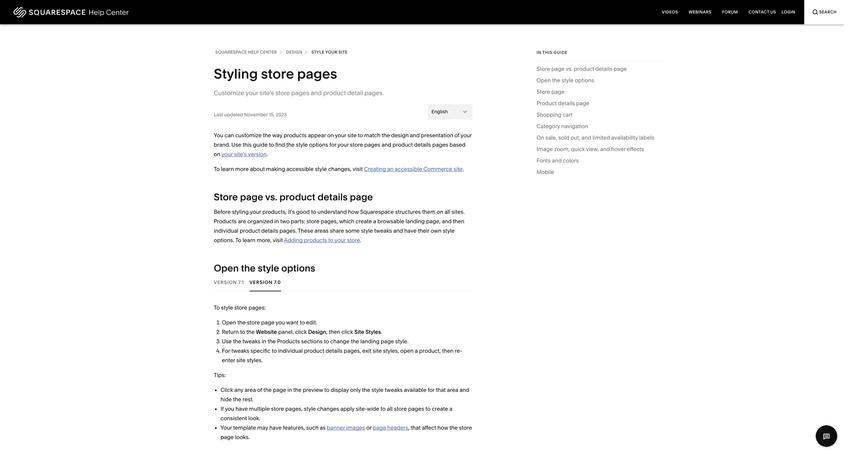 Task type: locate. For each thing, give the bounding box(es) containing it.
enter
[[222, 357, 235, 364]]

guide right in
[[554, 50, 568, 55]]

0 vertical spatial you
[[276, 319, 285, 326]]

0 vertical spatial use
[[232, 141, 241, 148]]

1 vertical spatial store
[[537, 88, 551, 95]]

tweaks left available in the bottom of the page
[[385, 386, 403, 393]]

visit right more, on the left of the page
[[273, 237, 283, 243]]

november
[[244, 111, 268, 118]]

your inside before styling your products, it's good to understand how squarespace structures them on all sites. products are organized in two parts: store pages, which create a browsable landing page, and then individual product details pages. these areas share some style tweaks and have their own style options. to learn more, visit
[[250, 208, 261, 215]]

area
[[245, 386, 256, 393], [447, 386, 459, 393]]

product down are
[[240, 227, 260, 234]]

and inside click any area of the page in the preview to display only the style tweaks available for that area and hide the rest. if you have multiple store pages, style changes apply site-wide to all store pages to create a consistent look.
[[460, 386, 470, 393]]

pages, up features,
[[286, 405, 303, 412]]

how right affect
[[438, 424, 449, 431]]

in left two
[[275, 218, 279, 225]]

learn left more
[[221, 166, 234, 172]]

0 vertical spatial for
[[330, 141, 337, 148]]

1 horizontal spatial a
[[415, 347, 418, 354]]

structures
[[395, 208, 421, 215]]

all left sites.
[[445, 208, 451, 215]]

0 horizontal spatial pages,
[[286, 405, 303, 412]]

1 horizontal spatial ,
[[409, 424, 410, 431]]

0 vertical spatial store
[[537, 65, 551, 72]]

0 horizontal spatial all
[[387, 405, 393, 412]]

style down store page vs. product details page "link" at the right of page
[[562, 77, 574, 84]]

1 horizontal spatial you
[[276, 319, 285, 326]]

open inside open the store page you want to edit. return to the website panel, click design , then click site styles . use the tweaks in the products sections to change the landing page style. for tweaks specific to individual product details pages, exit site styles, open a product, then re- enter site styles.
[[222, 319, 236, 326]]

0 vertical spatial have
[[405, 227, 417, 234]]

of up based
[[455, 132, 460, 139]]

1 vertical spatial visit
[[273, 237, 283, 243]]

to right return
[[240, 328, 245, 335]]

2 vertical spatial in
[[288, 386, 292, 393]]

1 vertical spatial pages,
[[344, 347, 361, 354]]

landing
[[406, 218, 425, 225], [361, 338, 380, 345]]

store up product
[[537, 88, 551, 95]]

to left edit. at the bottom of page
[[300, 319, 305, 326]]

1 vertical spatial ,
[[409, 424, 410, 431]]

store
[[537, 65, 551, 72], [537, 88, 551, 95], [214, 191, 238, 203]]

banner images link
[[327, 424, 365, 431]]

1 version from the left
[[214, 279, 237, 285]]

1 vertical spatial learn
[[243, 237, 256, 243]]

you inside open the store page you want to edit. return to the website panel, click design , then click site styles . use the tweaks in the products sections to change the landing page style. for tweaks specific to individual product details pages, exit site styles, open a product, then re- enter site styles.
[[276, 319, 285, 326]]

store page vs. product details page link
[[537, 64, 627, 76]]

may
[[258, 424, 268, 431]]

version
[[214, 279, 237, 285], [250, 279, 273, 285]]

accessible right 'making'
[[287, 166, 314, 172]]

0 vertical spatial then
[[453, 218, 465, 225]]

open
[[537, 77, 551, 84], [214, 262, 239, 274], [222, 319, 236, 326]]

have inside before styling your products, it's good to understand how squarespace structures them on all sites. products are organized in two parts: store pages, which create a browsable landing page, and then individual product details pages. these areas share some style tweaks and have their own style options. to learn more, visit
[[405, 227, 417, 234]]

products down 'before'
[[214, 218, 237, 225]]

to down version 7.1
[[214, 304, 220, 311]]

a inside open the store page you want to edit. return to the website panel, click design , then click site styles . use the tweaks in the products sections to change the landing page style. for tweaks specific to individual product details pages, exit site styles, open a product, then re- enter site styles.
[[415, 347, 418, 354]]

to right the good
[[311, 208, 316, 215]]

1 horizontal spatial of
[[455, 132, 460, 139]]

create inside click any area of the page in the preview to display only the style tweaks available for that area and hide the rest. if you have multiple store pages, style changes apply site-wide to all store pages to create a consistent look.
[[432, 405, 448, 412]]

1 horizontal spatial that
[[436, 386, 446, 393]]

open up return
[[222, 319, 236, 326]]

1 horizontal spatial all
[[445, 208, 451, 215]]

, inside , that affect how the store page looks.
[[409, 424, 410, 431]]

0 horizontal spatial version
[[214, 279, 237, 285]]

1 vertical spatial pages.
[[280, 227, 297, 234]]

1 vertical spatial store page vs. product details page
[[214, 191, 373, 203]]

squarespace
[[216, 50, 247, 55], [360, 208, 394, 215]]

videos
[[663, 9, 679, 15]]

create inside before styling your products, it's good to understand how squarespace structures them on all sites. products are organized in two parts: store pages, which create a browsable landing page, and then individual product details pages. these areas share some style tweaks and have their own style options. to learn more, visit
[[356, 218, 372, 225]]

tab list
[[214, 273, 473, 291]]

accessible right an
[[395, 166, 423, 172]]

1 horizontal spatial pages,
[[321, 218, 338, 225]]

of up multiple
[[257, 386, 262, 393]]

contact
[[749, 9, 770, 15]]

open the style options
[[537, 77, 595, 84], [214, 262, 316, 274]]

options down appear
[[309, 141, 329, 148]]

have
[[405, 227, 417, 234], [236, 405, 248, 412], [270, 424, 282, 431]]

category navigation
[[537, 123, 588, 129]]

image
[[537, 146, 553, 152]]

your site's version .
[[222, 151, 268, 157]]

landing inside open the store page you want to edit. return to the website panel, click design , then click site styles . use the tweaks in the products sections to change the landing page style. for tweaks specific to individual product details pages, exit site styles, open a product, then re- enter site styles.
[[361, 338, 380, 345]]

open the style options link
[[537, 76, 595, 87]]

style
[[312, 50, 325, 55]]

to inside before styling your products, it's good to understand how squarespace structures them on all sites. products are organized in two parts: store pages, which create a browsable landing page, and then individual product details pages. these areas share some style tweaks and have their own style options. to learn more, visit
[[236, 237, 242, 243]]

use up site's at the left
[[232, 141, 241, 148]]

products
[[284, 132, 307, 139], [304, 237, 327, 243]]

pages down styling store pages
[[292, 89, 310, 97]]

a inside before styling your products, it's good to understand how squarespace structures them on all sites. products are organized in two parts: store pages, which create a browsable landing page, and then individual product details pages. these areas share some style tweaks and have their own style options. to learn more, visit
[[373, 218, 377, 225]]

click down want
[[295, 328, 307, 335]]

0 vertical spatial to
[[214, 166, 220, 172]]

0 horizontal spatial individual
[[214, 227, 239, 234]]

1 horizontal spatial have
[[270, 424, 282, 431]]

banner
[[327, 424, 345, 431]]

updated
[[224, 111, 243, 118]]

change
[[331, 338, 350, 345]]

7.0
[[274, 279, 281, 285]]

0 horizontal spatial this
[[243, 141, 252, 148]]

1 vertical spatial this
[[243, 141, 252, 148]]

your inside style your site link
[[326, 50, 338, 55]]

2 horizontal spatial on
[[437, 208, 444, 215]]

that left affect
[[411, 424, 421, 431]]

last updated november 15, 2023
[[214, 111, 287, 118]]

products down panel, on the left of the page
[[277, 338, 300, 345]]

1 vertical spatial in
[[262, 338, 266, 345]]

2 horizontal spatial in
[[288, 386, 292, 393]]

1 horizontal spatial store page vs. product details page
[[537, 65, 627, 72]]

tweaks down browsable
[[375, 227, 392, 234]]

have down rest.
[[236, 405, 248, 412]]

zoom,
[[555, 146, 570, 152]]

about
[[250, 166, 265, 172]]

1 vertical spatial use
[[222, 338, 232, 345]]

this right in
[[543, 50, 553, 55]]

0 vertical spatial create
[[356, 218, 372, 225]]

on right appear
[[328, 132, 334, 139]]

1 vertical spatial how
[[438, 424, 449, 431]]

1 horizontal spatial landing
[[406, 218, 425, 225]]

edit.
[[306, 319, 317, 326]]

learn left more, on the left of the page
[[243, 237, 256, 243]]

, left site on the bottom left
[[326, 328, 328, 335]]

individual up options.
[[214, 227, 239, 234]]

click
[[295, 328, 307, 335], [342, 328, 353, 335]]

page headers link
[[373, 424, 409, 431]]

product inside before styling your products, it's good to understand how squarespace structures them on all sites. products are organized in two parts: store pages, which create a browsable landing page, and then individual product details pages. these areas share some style tweaks and have their own style options. to learn more, visit
[[240, 227, 260, 234]]

1 vertical spatial for
[[428, 386, 435, 393]]

0 vertical spatial products
[[284, 132, 307, 139]]

sites.
[[452, 208, 465, 215]]

page
[[552, 65, 565, 72], [614, 65, 627, 72], [552, 88, 565, 95], [577, 100, 590, 107], [240, 191, 263, 203], [350, 191, 373, 203], [261, 319, 275, 326], [381, 338, 394, 345], [273, 386, 286, 393], [373, 424, 386, 431], [221, 434, 234, 440]]

0 horizontal spatial for
[[330, 141, 337, 148]]

1 horizontal spatial squarespace
[[360, 208, 394, 215]]

version
[[248, 151, 267, 157]]

store for the store page link
[[537, 88, 551, 95]]

0 horizontal spatial landing
[[361, 338, 380, 345]]

products inside "you can customize the way products appear on your site to match the design and presentation of your brand. use this guide to find the style options for your store pages and product details pages based on"
[[284, 132, 307, 139]]

1 vertical spatial on
[[214, 151, 221, 157]]

to
[[214, 166, 220, 172], [236, 237, 242, 243], [214, 304, 220, 311]]

contact us
[[749, 9, 777, 15]]

2 vertical spatial pages,
[[286, 405, 303, 412]]

0 vertical spatial pages.
[[365, 89, 384, 97]]

store inside "link"
[[537, 65, 551, 72]]

1 vertical spatial have
[[236, 405, 248, 412]]

open up store page
[[537, 77, 551, 84]]

forum
[[723, 9, 739, 15]]

product up open the style options link
[[574, 65, 595, 72]]

0 vertical spatial pages,
[[321, 218, 338, 225]]

1 vertical spatial you
[[225, 405, 234, 412]]

template
[[233, 424, 256, 431]]

landing up exit
[[361, 338, 380, 345]]

1 accessible from the left
[[287, 166, 314, 172]]

0 horizontal spatial accessible
[[287, 166, 314, 172]]

1 horizontal spatial visit
[[353, 166, 363, 172]]

click up change
[[342, 328, 353, 335]]

open up version 7.1
[[214, 262, 239, 274]]

the right affect
[[450, 424, 458, 431]]

0 vertical spatial guide
[[554, 50, 568, 55]]

then up change
[[329, 328, 340, 335]]

to right options.
[[236, 237, 242, 243]]

vs. inside "link"
[[566, 65, 573, 72]]

1 horizontal spatial individual
[[278, 347, 303, 354]]

the down return
[[233, 338, 241, 345]]

tweaks up specific
[[243, 338, 261, 345]]

0 horizontal spatial guide
[[253, 141, 268, 148]]

looks.
[[235, 434, 250, 440]]

consistent
[[221, 415, 247, 422]]

in inside before styling your products, it's good to understand how squarespace structures them on all sites. products are organized in two parts: store pages, which create a browsable landing page, and then individual product details pages. these areas share some style tweaks and have their own style options. to learn more, visit
[[275, 218, 279, 225]]

options down adding
[[282, 262, 316, 274]]

sale,
[[546, 134, 558, 141]]

in left preview
[[288, 386, 292, 393]]

are
[[238, 218, 246, 225]]

pages, inside before styling your products, it's good to understand how squarespace structures them on all sites. products are organized in two parts: store pages, which create a browsable landing page, and then individual product details pages. these areas share some style tweaks and have their own style options. to learn more, visit
[[321, 218, 338, 225]]

version 7.0 button
[[250, 273, 281, 291]]

effects
[[627, 146, 645, 152]]

display
[[331, 386, 349, 393]]

squarespace up styling
[[216, 50, 247, 55]]

out,
[[571, 134, 581, 141]]

landing down structures
[[406, 218, 425, 225]]

0 horizontal spatial have
[[236, 405, 248, 412]]

1 vertical spatial design
[[308, 328, 326, 335]]

then down sites.
[[453, 218, 465, 225]]

2 horizontal spatial a
[[450, 405, 453, 412]]

1 horizontal spatial version
[[250, 279, 273, 285]]

open the style options up store page
[[537, 77, 595, 84]]

pages. inside before styling your products, it's good to understand how squarespace structures them on all sites. products are organized in two parts: store pages, which create a browsable landing page, and then individual product details pages. these areas share some style tweaks and have their own style options. to learn more, visit
[[280, 227, 297, 234]]

browsable
[[378, 218, 405, 225]]

0 horizontal spatial open the style options
[[214, 262, 316, 274]]

0 vertical spatial ,
[[326, 328, 328, 335]]

your up changes,
[[338, 141, 349, 148]]

2 version from the left
[[250, 279, 273, 285]]

learn inside before styling your products, it's good to understand how squarespace structures them on all sites. products are organized in two parts: store pages, which create a browsable landing page, and then individual product details pages. these areas share some style tweaks and have their own style options. to learn more, visit
[[243, 237, 256, 243]]

product inside "you can customize the way products appear on your site to match the design and presentation of your brand. use this guide to find the style options for your store pages and product details pages based on"
[[393, 141, 413, 148]]

of
[[455, 132, 460, 139], [257, 386, 262, 393]]

some
[[346, 227, 360, 234]]

before
[[214, 208, 231, 215]]

to down share
[[329, 237, 334, 243]]

0 horizontal spatial area
[[245, 386, 256, 393]]

1 horizontal spatial design
[[308, 328, 326, 335]]

1 horizontal spatial on
[[328, 132, 334, 139]]

1 horizontal spatial accessible
[[395, 166, 423, 172]]

pages, down the understand
[[321, 218, 338, 225]]

1 vertical spatial that
[[411, 424, 421, 431]]

1 horizontal spatial learn
[[243, 237, 256, 243]]

on
[[537, 134, 545, 141]]

0 vertical spatial all
[[445, 208, 451, 215]]

1 horizontal spatial in
[[275, 218, 279, 225]]

your down brand.
[[222, 151, 233, 157]]

1 horizontal spatial for
[[428, 386, 435, 393]]

2 vertical spatial open
[[222, 319, 236, 326]]

0 horizontal spatial learn
[[221, 166, 234, 172]]

0 horizontal spatial you
[[225, 405, 234, 412]]

0 horizontal spatial in
[[262, 338, 266, 345]]

1 horizontal spatial create
[[432, 405, 448, 412]]

0 vertical spatial that
[[436, 386, 446, 393]]

1 vertical spatial to
[[236, 237, 242, 243]]

the down the any
[[233, 396, 242, 403]]

design
[[392, 132, 409, 139]]

1 horizontal spatial open the style options
[[537, 77, 595, 84]]

use up for
[[222, 338, 232, 345]]

1 vertical spatial create
[[432, 405, 448, 412]]

0 horizontal spatial visit
[[273, 237, 283, 243]]

design link
[[286, 49, 303, 56]]

a inside click any area of the page in the preview to display only the style tweaks available for that area and hide the rest. if you have multiple store pages, style changes apply site-wide to all store pages to create a consistent look.
[[450, 405, 453, 412]]

look.
[[248, 415, 261, 422]]

to left match
[[358, 132, 363, 139]]

version for version 7.1
[[214, 279, 237, 285]]

0 horizontal spatial ,
[[326, 328, 328, 335]]

0 vertical spatial open
[[537, 77, 551, 84]]

, inside open the store page you want to edit. return to the website panel, click design , then click site styles . use the tweaks in the products sections to change the landing page style. for tweaks specific to individual product details pages, exit site styles, open a product, then re- enter site styles.
[[326, 328, 328, 335]]

style up wide at the left of page
[[372, 386, 384, 393]]

image zoom, quick view, and hover effects
[[537, 146, 645, 152]]

fonts and colors
[[537, 157, 579, 164]]

open the store page you want to edit. return to the website panel, click design , then click site styles . use the tweaks in the products sections to change the landing page style. for tweaks specific to individual product details pages, exit site styles, open a product, then re- enter site styles.
[[222, 319, 463, 364]]

the left website on the left
[[247, 328, 255, 335]]

0 vertical spatial vs.
[[566, 65, 573, 72]]

you right if
[[225, 405, 234, 412]]

,
[[326, 328, 328, 335], [409, 424, 410, 431]]

0 horizontal spatial click
[[295, 328, 307, 335]]

accessible
[[287, 166, 314, 172], [395, 166, 423, 172]]

on inside before styling your products, it's good to understand how squarespace structures them on all sites. products are organized in two parts: store pages, which create a browsable landing page, and then individual product details pages. these areas share some style tweaks and have their own style options. to learn more, visit
[[437, 208, 444, 215]]

1 vertical spatial squarespace
[[360, 208, 394, 215]]

to for style
[[214, 304, 220, 311]]

0 vertical spatial learn
[[221, 166, 234, 172]]

site
[[355, 328, 365, 335]]

the up 7.1
[[241, 262, 256, 274]]

of inside click any area of the page in the preview to display only the style tweaks available for that area and hide the rest. if you have multiple store pages, style changes apply site-wide to all store pages to create a consistent look.
[[257, 386, 262, 393]]

before styling your products, it's good to understand how squarespace structures them on all sites. products are organized in two parts: store pages, which create a browsable landing page, and then individual product details pages. these areas share some style tweaks and have their own style options. to learn more, visit
[[214, 208, 465, 243]]

then left re-
[[442, 347, 454, 354]]

your up organized
[[250, 208, 261, 215]]

this inside "you can customize the way products appear on your site to match the design and presentation of your brand. use this guide to find the style options for your store pages and product details pages based on"
[[243, 141, 252, 148]]

creating an accessible commerce site link
[[364, 166, 463, 172]]

visit left creating
[[353, 166, 363, 172]]

design up sections
[[308, 328, 326, 335]]

to for learn
[[214, 166, 220, 172]]

in inside click any area of the page in the preview to display only the style tweaks available for that area and hide the rest. if you have multiple store pages, style changes apply site-wide to all store pages to create a consistent look.
[[288, 386, 292, 393]]

product details page
[[537, 100, 590, 107]]

1 vertical spatial then
[[329, 328, 340, 335]]

hide
[[221, 396, 232, 403]]

details inside "link"
[[596, 65, 613, 72]]

1 horizontal spatial how
[[438, 424, 449, 431]]

store up 'before'
[[214, 191, 238, 203]]

0 vertical spatial this
[[543, 50, 553, 55]]

, left affect
[[409, 424, 410, 431]]

product down sections
[[304, 347, 325, 354]]

squarespace up browsable
[[360, 208, 394, 215]]

adding products to your store .
[[284, 237, 362, 243]]

style right own
[[443, 227, 455, 234]]

this
[[543, 50, 553, 55], [243, 141, 252, 148]]

products up find
[[284, 132, 307, 139]]

version left 7.1
[[214, 279, 237, 285]]

hover
[[612, 146, 626, 152]]

create
[[356, 218, 372, 225], [432, 405, 448, 412]]

2 vertical spatial on
[[437, 208, 444, 215]]

that right available in the bottom of the page
[[436, 386, 446, 393]]

good
[[296, 208, 310, 215]]

to
[[358, 132, 363, 139], [269, 141, 274, 148], [311, 208, 316, 215], [329, 237, 334, 243], [300, 319, 305, 326], [240, 328, 245, 335], [324, 338, 329, 345], [272, 347, 277, 354], [325, 386, 330, 393], [381, 405, 386, 412], [426, 405, 431, 412]]

and
[[311, 89, 322, 97], [410, 132, 420, 139], [582, 134, 592, 141], [382, 141, 392, 148], [601, 146, 610, 152], [552, 157, 562, 164], [442, 218, 452, 225], [394, 227, 403, 234], [460, 386, 470, 393]]

vs. up products,
[[265, 191, 278, 203]]

pages. down two
[[280, 227, 297, 234]]

0 horizontal spatial create
[[356, 218, 372, 225]]

last
[[214, 111, 223, 118]]

0 horizontal spatial products
[[214, 218, 237, 225]]

0 vertical spatial products
[[214, 218, 237, 225]]

. inside open the store page you want to edit. return to the website panel, click design , then click site styles . use the tweaks in the products sections to change the landing page style. for tweaks specific to individual product details pages, exit site styles, open a product, then re- enter site styles.
[[381, 328, 383, 335]]

visit inside before styling your products, it's good to understand how squarespace structures them on all sites. products are organized in two parts: store pages, which create a browsable landing page, and then individual product details pages. these areas share some style tweaks and have their own style options. to learn more, visit
[[273, 237, 283, 243]]

you up panel, on the left of the page
[[276, 319, 285, 326]]

which
[[339, 218, 355, 225]]

1 vertical spatial products
[[277, 338, 300, 345]]

page,
[[426, 218, 441, 225]]

individual down panel, on the left of the page
[[278, 347, 303, 354]]

2 horizontal spatial pages,
[[344, 347, 361, 354]]

changes
[[317, 405, 339, 412]]

this down customize
[[243, 141, 252, 148]]

guide up version
[[253, 141, 268, 148]]

login
[[782, 9, 796, 15]]

the inside , that affect how the store page looks.
[[450, 424, 458, 431]]

0 horizontal spatial pages.
[[280, 227, 297, 234]]

store page link
[[537, 87, 565, 98]]

site-
[[356, 405, 367, 412]]

store down in
[[537, 65, 551, 72]]



Task type: describe. For each thing, give the bounding box(es) containing it.
how inside , that affect how the store page looks.
[[438, 424, 449, 431]]

category
[[537, 123, 561, 129]]

adding products to your store link
[[284, 237, 360, 243]]

these
[[298, 227, 314, 234]]

the up return
[[238, 319, 246, 326]]

2 vertical spatial have
[[270, 424, 282, 431]]

contact us link
[[744, 0, 782, 24]]

in
[[537, 50, 542, 55]]

webinars
[[689, 9, 712, 15]]

2 accessible from the left
[[395, 166, 423, 172]]

pages, inside open the store page you want to edit. return to the website panel, click design , then click site styles . use the tweaks in the products sections to change the landing page style. for tweaks specific to individual product details pages, exit site styles, open a product, then re- enter site styles.
[[344, 347, 361, 354]]

style up return
[[221, 304, 233, 311]]

store inside "you can customize the way products appear on your site to match the design and presentation of your brand. use this guide to find the style options for your store pages and product details pages based on"
[[350, 141, 363, 148]]

us
[[771, 9, 777, 15]]

videos link
[[657, 0, 684, 24]]

1 vertical spatial open the style options
[[214, 262, 316, 274]]

for inside click any area of the page in the preview to display only the style tweaks available for that area and hide the rest. if you have multiple store pages, style changes apply site-wide to all store pages to create a consistent look.
[[428, 386, 435, 393]]

the left preview
[[294, 386, 302, 393]]

tweaks inside before styling your products, it's good to understand how squarespace structures them on all sites. products are organized in two parts: store pages, which create a browsable landing page, and then individual product details pages. these areas share some style tweaks and have their own style options. to learn more, visit
[[375, 227, 392, 234]]

product,
[[420, 347, 441, 354]]

the right match
[[382, 132, 390, 139]]

pages:
[[249, 304, 266, 311]]

or
[[367, 424, 372, 431]]

your down share
[[335, 237, 346, 243]]

design inside open the store page you want to edit. return to the website panel, click design , then click site styles . use the tweaks in the products sections to change the landing page style. for tweaks specific to individual product details pages, exit site styles, open a product, then re- enter site styles.
[[308, 328, 326, 335]]

2 click from the left
[[342, 328, 353, 335]]

that inside click any area of the page in the preview to display only the style tweaks available for that area and hide the rest. if you have multiple store pages, style changes apply site-wide to all store pages to create a consistent look.
[[436, 386, 446, 393]]

find
[[276, 141, 285, 148]]

your template may have features, such as banner images or page headers
[[221, 424, 409, 431]]

2 vertical spatial options
[[282, 262, 316, 274]]

have inside click any area of the page in the preview to display only the style tweaks available for that area and hide the rest. if you have multiple store pages, style changes apply site-wide to all store pages to create a consistent look.
[[236, 405, 248, 412]]

site right enter
[[237, 357, 246, 364]]

0 vertical spatial on
[[328, 132, 334, 139]]

only
[[350, 386, 361, 393]]

website
[[256, 328, 277, 335]]

view,
[[587, 146, 599, 152]]

your right appear
[[335, 132, 347, 139]]

0 vertical spatial store page vs. product details page
[[537, 65, 627, 72]]

store inside , that affect how the store page looks.
[[459, 424, 472, 431]]

any
[[235, 386, 244, 393]]

in inside open the store page you want to edit. return to the website panel, click design , then click site styles . use the tweaks in the products sections to change the landing page style. for tweaks specific to individual product details pages, exit site styles, open a product, then re- enter site styles.
[[262, 338, 266, 345]]

limited
[[593, 134, 611, 141]]

for
[[222, 347, 230, 354]]

english button
[[428, 104, 473, 119]]

areas
[[315, 227, 329, 234]]

organized
[[248, 218, 273, 225]]

headers
[[388, 424, 409, 431]]

guide inside "you can customize the way products appear on your site to match the design and presentation of your brand. use this guide to find the style options for your store pages and product details pages based on"
[[253, 141, 268, 148]]

and inside 'link'
[[552, 157, 562, 164]]

product inside store page vs. product details page "link"
[[574, 65, 595, 72]]

products inside before styling your products, it's good to understand how squarespace structures them on all sites. products are organized in two parts: store pages, which create a browsable landing page, and then individual product details pages. these areas share some style tweaks and have their own style options. to learn more, visit
[[214, 218, 237, 225]]

pages down the style
[[297, 65, 337, 82]]

for inside "you can customize the way products appear on your site to match the design and presentation of your brand. use this guide to find the style options for your store pages and product details pages based on"
[[330, 141, 337, 148]]

pages inside click any area of the page in the preview to display only the style tweaks available for that area and hide the rest. if you have multiple store pages, style changes apply site-wide to all store pages to create a consistent look.
[[409, 405, 425, 412]]

0 vertical spatial open the style options
[[537, 77, 595, 84]]

it's
[[288, 208, 295, 215]]

your site's version link
[[222, 151, 267, 157]]

to inside before styling your products, it's good to understand how squarespace structures them on all sites. products are organized in two parts: store pages, which create a browsable landing page, and then individual product details pages. these areas share some style tweaks and have their own style options. to learn more, visit
[[311, 208, 316, 215]]

details inside open the store page you want to edit. return to the website panel, click design , then click site styles . use the tweaks in the products sections to change the landing page style. for tweaks specific to individual product details pages, exit site styles, open a product, then re- enter site styles.
[[326, 347, 343, 354]]

you inside click any area of the page in the preview to display only the style tweaks available for that area and hide the rest. if you have multiple store pages, style changes apply site-wide to all store pages to create a consistent look.
[[225, 405, 234, 412]]

all inside click any area of the page in the preview to display only the style tweaks available for that area and hide the rest. if you have multiple store pages, style changes apply site-wide to all store pages to create a consistent look.
[[387, 405, 393, 412]]

products inside open the store page you want to edit. return to the website panel, click design , then click site styles . use the tweaks in the products sections to change the landing page style. for tweaks specific to individual product details pages, exit site styles, open a product, then re- enter site styles.
[[277, 338, 300, 345]]

mobile
[[537, 169, 555, 175]]

2 area from the left
[[447, 386, 459, 393]]

individual inside before styling your products, it's good to understand how squarespace structures them on all sites. products are organized in two parts: store pages, which create a browsable landing page, and then individual product details pages. these areas share some style tweaks and have their own style options. to learn more, visit
[[214, 227, 239, 234]]

mobile link
[[537, 167, 555, 179]]

pages down the presentation on the top of the page
[[433, 141, 449, 148]]

1 horizontal spatial pages.
[[365, 89, 384, 97]]

store page
[[537, 88, 565, 95]]

0 vertical spatial squarespace
[[216, 50, 247, 55]]

your up based
[[461, 132, 472, 139]]

more
[[235, 166, 249, 172]]

products,
[[263, 208, 287, 215]]

7.1
[[239, 279, 244, 285]]

available
[[404, 386, 427, 393]]

the inside open the style options link
[[553, 77, 561, 84]]

tips:
[[214, 372, 226, 378]]

to left change
[[324, 338, 329, 345]]

then inside before styling your products, it's good to understand how squarespace structures them on all sites. products are organized in two parts: store pages, which create a browsable landing page, and then individual product details pages. these areas share some style tweaks and have their own style options. to learn more, visit
[[453, 218, 465, 225]]

options inside "you can customize the way products appear on your site to match the design and presentation of your brand. use this guide to find the style options for your store pages and product details pages based on"
[[309, 141, 329, 148]]

shopping
[[537, 111, 562, 118]]

them
[[422, 208, 436, 215]]

how inside before styling your products, it's good to understand how squarespace structures them on all sites. products are organized in two parts: store pages, which create a browsable landing page, and then individual product details pages. these areas share some style tweaks and have their own style options. to learn more, visit
[[348, 208, 359, 215]]

rest.
[[243, 396, 254, 403]]

parts:
[[291, 218, 305, 225]]

style up version 7.0
[[258, 262, 279, 274]]

1 vertical spatial products
[[304, 237, 327, 243]]

detail
[[348, 89, 363, 97]]

1 horizontal spatial guide
[[554, 50, 568, 55]]

styling
[[232, 208, 249, 215]]

styling store pages
[[214, 65, 337, 82]]

product up the good
[[280, 191, 316, 203]]

the down website on the left
[[268, 338, 276, 345]]

english
[[432, 109, 448, 115]]

style your site link
[[312, 49, 348, 56]]

0 vertical spatial design
[[286, 50, 303, 55]]

navigation
[[562, 123, 588, 129]]

style left changes,
[[315, 166, 327, 172]]

customize your site's store pages and product detail pages.
[[214, 89, 384, 97]]

that inside , that affect how the store page looks.
[[411, 424, 421, 431]]

1 vertical spatial open
[[214, 262, 239, 274]]

multiple
[[249, 405, 270, 412]]

product inside open the store page you want to edit. return to the website panel, click design , then click site styles . use the tweaks in the products sections to change the landing page style. for tweaks specific to individual product details pages, exit site styles, open a product, then re- enter site styles.
[[304, 347, 325, 354]]

return
[[222, 328, 239, 335]]

site right the style
[[339, 50, 348, 55]]

landing inside before styling your products, it's good to understand how squarespace structures them on all sites. products are organized in two parts: store pages, which create a browsable landing page, and then individual product details pages. these areas share some style tweaks and have their own style options. to learn more, visit
[[406, 218, 425, 225]]

use inside "you can customize the way products appear on your site to match the design and presentation of your brand. use this guide to find the style options for your store pages and product details pages based on"
[[232, 141, 241, 148]]

your
[[221, 424, 232, 431]]

to up affect
[[426, 405, 431, 412]]

page inside click any area of the page in the preview to display only the style tweaks available for that area and hide the rest. if you have multiple store pages, style changes apply site-wide to all store pages to create a consistent look.
[[273, 386, 286, 393]]

style your site
[[312, 50, 348, 55]]

share
[[330, 227, 344, 234]]

store inside before styling your products, it's good to understand how squarespace structures them on all sites. products are organized in two parts: store pages, which create a browsable landing page, and then individual product details pages. these areas share some style tweaks and have their own style options. to learn more, visit
[[307, 218, 320, 225]]

styles,
[[383, 347, 399, 354]]

all inside before styling your products, it's good to understand how squarespace structures them on all sites. products are organized in two parts: store pages, which create a browsable landing page, and then individual product details pages. these areas share some style tweaks and have their own style options. to learn more, visit
[[445, 208, 451, 215]]

webinars link
[[684, 0, 717, 24]]

sections
[[301, 338, 323, 345]]

changes,
[[328, 166, 352, 172]]

2 vertical spatial store
[[214, 191, 238, 203]]

0 horizontal spatial store page vs. product details page
[[214, 191, 373, 203]]

site right commerce
[[454, 166, 463, 172]]

style right some
[[361, 227, 373, 234]]

styles
[[366, 328, 381, 335]]

tweaks inside click any area of the page in the preview to display only the style tweaks available for that area and hide the rest. if you have multiple store pages, style changes apply site-wide to all store pages to create a consistent look.
[[385, 386, 403, 393]]

tab list containing version 7.1
[[214, 273, 473, 291]]

can
[[225, 132, 234, 139]]

features,
[[283, 424, 305, 431]]

2 vertical spatial then
[[442, 347, 454, 354]]

store inside open the store page you want to edit. return to the website panel, click design , then click site styles . use the tweaks in the products sections to change the landing page style. for tweaks specific to individual product details pages, exit site styles, open a product, then re- enter site styles.
[[247, 319, 260, 326]]

re-
[[455, 347, 463, 354]]

of inside "you can customize the way products appear on your site to match the design and presentation of your brand. use this guide to find the style options for your store pages and product details pages based on"
[[455, 132, 460, 139]]

tweaks right for
[[232, 347, 249, 354]]

0 horizontal spatial vs.
[[265, 191, 278, 203]]

site right exit
[[373, 347, 382, 354]]

to right wide at the left of page
[[381, 405, 386, 412]]

appear
[[308, 132, 326, 139]]

you can customize the way products appear on your site to match the design and presentation of your brand. use this guide to find the style options for your store pages and product details pages based on
[[214, 132, 472, 157]]

site's
[[234, 151, 247, 157]]

pages down match
[[365, 141, 381, 148]]

to right specific
[[272, 347, 277, 354]]

brand.
[[214, 141, 230, 148]]

styling
[[214, 65, 258, 82]]

based
[[450, 141, 466, 148]]

apply
[[341, 405, 355, 412]]

pages, inside click any area of the page in the preview to display only the style tweaks available for that area and hide the rest. if you have multiple store pages, style changes apply site-wide to all store pages to create a consistent look.
[[286, 405, 303, 412]]

way
[[273, 132, 283, 139]]

style inside "you can customize the way products appear on your site to match the design and presentation of your brand. use this guide to find the style options for your store pages and product details pages based on"
[[296, 141, 308, 148]]

such
[[307, 424, 319, 431]]

the right only
[[362, 386, 371, 393]]

details inside "you can customize the way products appear on your site to match the design and presentation of your brand. use this guide to find the style options for your store pages and product details pages based on"
[[414, 141, 431, 148]]

0 vertical spatial options
[[575, 77, 595, 84]]

0 horizontal spatial on
[[214, 151, 221, 157]]

cart
[[563, 111, 573, 118]]

your left site's
[[246, 89, 258, 97]]

shopping cart link
[[537, 110, 573, 121]]

to left display
[[325, 386, 330, 393]]

the right find
[[287, 141, 295, 148]]

colors
[[563, 157, 579, 164]]

wide
[[367, 405, 380, 412]]

page inside , that affect how the store page looks.
[[221, 434, 234, 440]]

product left detail
[[324, 89, 346, 97]]

fonts
[[537, 157, 551, 164]]

squarespace inside before styling your products, it's good to understand how squarespace structures them on all sites. products are organized in two parts: store pages, which create a browsable landing page, and then individual product details pages. these areas share some style tweaks and have their own style options. to learn more, visit
[[360, 208, 394, 215]]

style.
[[396, 338, 409, 345]]

1 click from the left
[[295, 328, 307, 335]]

to left find
[[269, 141, 274, 148]]

1 area from the left
[[245, 386, 256, 393]]

individual inside open the store page you want to edit. return to the website panel, click design , then click site styles . use the tweaks in the products sections to change the landing page style. for tweaks specific to individual product details pages, exit site styles, open a product, then re- enter site styles.
[[278, 347, 303, 354]]

store for store page vs. product details page "link" at the right of page
[[537, 65, 551, 72]]

customize
[[214, 89, 245, 97]]

use inside open the store page you want to edit. return to the website panel, click design , then click site styles . use the tweaks in the products sections to change the landing page style. for tweaks specific to individual product details pages, exit site styles, open a product, then re- enter site styles.
[[222, 338, 232, 345]]

version for version 7.0
[[250, 279, 273, 285]]

site inside "you can customize the way products appear on your site to match the design and presentation of your brand. use this guide to find the style options for your store pages and product details pages based on"
[[348, 132, 357, 139]]

to learn more about making accessible style changes, visit creating an accessible commerce site .
[[214, 166, 466, 172]]

the left way
[[263, 132, 271, 139]]

specific
[[251, 347, 271, 354]]

squarespace help center
[[216, 50, 277, 55]]

the up multiple
[[264, 386, 272, 393]]

details inside before styling your products, it's good to understand how squarespace structures them on all sites. products are organized in two parts: store pages, which create a browsable landing page, and then individual product details pages. these areas share some style tweaks and have their own style options. to learn more, visit
[[261, 227, 278, 234]]

customize
[[235, 132, 262, 139]]

style left changes
[[304, 405, 316, 412]]

the down site on the bottom left
[[351, 338, 359, 345]]

match
[[365, 132, 381, 139]]

affect
[[422, 424, 437, 431]]



Task type: vqa. For each thing, say whether or not it's contained in the screenshot.
middle is
no



